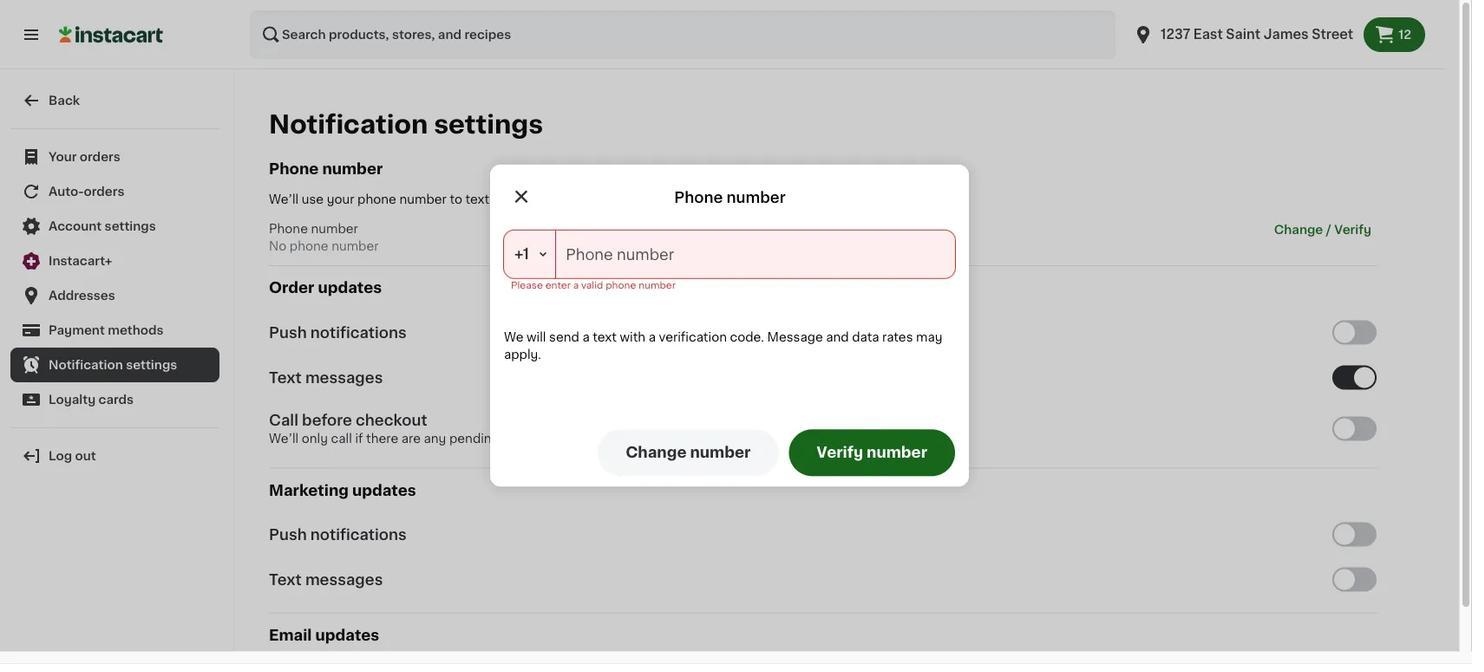Task type: locate. For each thing, give the bounding box(es) containing it.
phone number no phone number
[[269, 223, 379, 253]]

1 vertical spatial notification
[[49, 359, 123, 372]]

2 messages from the top
[[305, 573, 383, 588]]

send
[[549, 332, 580, 344]]

you
[[532, 194, 555, 206]]

notification up use
[[269, 112, 428, 137]]

phone right the order.
[[675, 190, 723, 205]]

0 vertical spatial call
[[508, 194, 529, 206]]

phone inside phone number no phone number
[[290, 241, 329, 253]]

0 horizontal spatial your
[[327, 194, 355, 206]]

auto-orders link
[[10, 174, 220, 209]]

phone number
[[269, 162, 383, 177], [675, 190, 786, 205]]

change inside change / verify button
[[1275, 224, 1324, 236]]

1 vertical spatial push
[[269, 528, 307, 543]]

settings up or at left top
[[434, 112, 544, 137]]

loyalty cards link
[[10, 383, 220, 418]]

with
[[620, 332, 646, 344]]

your orders link
[[10, 140, 220, 174]]

text for marketing updates
[[269, 573, 302, 588]]

1 text messages from the top
[[269, 370, 383, 385]]

text left with at the left of the page
[[593, 332, 617, 344]]

a left valid
[[573, 281, 579, 290]]

1 horizontal spatial phone number
[[675, 190, 786, 205]]

notifications
[[311, 325, 407, 340], [311, 528, 407, 543]]

auto-orders
[[49, 186, 125, 198]]

2 vertical spatial updates
[[315, 629, 379, 643]]

Select a country button
[[504, 231, 556, 278]]

text up email
[[269, 573, 302, 588]]

1 text from the top
[[269, 370, 302, 385]]

0 vertical spatial push
[[269, 325, 307, 340]]

Phone number telephone field
[[556, 231, 956, 278]]

number inside "button"
[[867, 446, 928, 461]]

a right with at the left of the page
[[649, 332, 656, 344]]

0 vertical spatial notification
[[269, 112, 428, 137]]

loyalty
[[49, 394, 96, 406]]

1 horizontal spatial verify
[[1335, 224, 1372, 236]]

orders
[[80, 151, 121, 163], [84, 186, 125, 198]]

2 vertical spatial phone
[[269, 223, 308, 235]]

call right or at left top
[[508, 194, 529, 206]]

0 vertical spatial change
[[1275, 224, 1324, 236]]

phone right valid
[[606, 281, 637, 290]]

1 vertical spatial text
[[593, 332, 617, 344]]

change
[[1275, 224, 1324, 236], [626, 446, 687, 461]]

orders up account settings
[[84, 186, 125, 198]]

text messages up "before"
[[269, 370, 383, 385]]

2 vertical spatial settings
[[126, 359, 177, 372]]

1 vertical spatial settings
[[105, 220, 156, 233]]

0 horizontal spatial call
[[331, 433, 352, 445]]

below.
[[897, 194, 937, 206]]

0 horizontal spatial phone number
[[269, 162, 383, 177]]

phone number inside dialog
[[675, 190, 786, 205]]

please enter a valid phone number
[[511, 281, 676, 290]]

2 your from the left
[[597, 194, 625, 206]]

0 vertical spatial phone number
[[269, 162, 383, 177]]

we
[[504, 332, 524, 344]]

notification up loyalty cards
[[49, 359, 123, 372]]

verify number
[[817, 446, 928, 461]]

2 we'll from the top
[[269, 433, 299, 445]]

your right use
[[327, 194, 355, 206]]

0 vertical spatial push notifications
[[269, 325, 407, 340]]

1 vertical spatial notification settings
[[49, 359, 177, 372]]

0 horizontal spatial notification
[[49, 359, 123, 372]]

we'll left use
[[269, 194, 299, 206]]

account
[[49, 220, 102, 233]]

1 your from the left
[[327, 194, 355, 206]]

settings for notification settings link
[[126, 359, 177, 372]]

updates for email updates
[[315, 629, 379, 643]]

1 horizontal spatial phone
[[358, 194, 397, 206]]

settings
[[434, 112, 544, 137], [105, 220, 156, 233], [126, 359, 177, 372]]

settings down methods
[[126, 359, 177, 372]]

we'll
[[269, 194, 299, 206], [269, 433, 299, 445]]

1 push notifications from the top
[[269, 325, 407, 340]]

1 vertical spatial phone
[[675, 190, 723, 205]]

1 horizontal spatial change
[[1275, 224, 1324, 236]]

12
[[1399, 29, 1412, 41]]

push notifications down order updates
[[269, 325, 407, 340]]

phone for no
[[290, 241, 329, 253]]

1 vertical spatial updates
[[352, 483, 416, 498]]

checkout
[[356, 413, 428, 428]]

notification settings
[[269, 112, 544, 137], [49, 359, 177, 372]]

push notifications for marketing
[[269, 528, 407, 543]]

your right set
[[739, 194, 767, 206]]

push notifications
[[269, 325, 407, 340], [269, 528, 407, 543]]

push for marketing updates
[[269, 528, 307, 543]]

1 vertical spatial call
[[331, 433, 352, 445]]

0 horizontal spatial verify
[[817, 446, 864, 461]]

marketing updates
[[269, 483, 416, 498]]

1 notifications from the top
[[311, 325, 407, 340]]

1 vertical spatial orders
[[84, 186, 125, 198]]

1 messages from the top
[[305, 370, 383, 385]]

change for change number
[[626, 446, 687, 461]]

push for order updates
[[269, 325, 307, 340]]

text inside we will send a text with a verification code. message and data rates may apply.
[[593, 332, 617, 344]]

2 notifications from the top
[[311, 528, 407, 543]]

please
[[511, 281, 543, 290]]

text
[[466, 194, 490, 206], [593, 332, 617, 344]]

push down marketing
[[269, 528, 307, 543]]

0 vertical spatial text messages
[[269, 370, 383, 385]]

messages for marketing
[[305, 573, 383, 588]]

0 vertical spatial verify
[[1335, 224, 1372, 236]]

push down order
[[269, 325, 307, 340]]

1 horizontal spatial call
[[508, 194, 529, 206]]

out
[[75, 450, 96, 463]]

order.
[[628, 194, 663, 206]]

2 vertical spatial phone
[[606, 281, 637, 290]]

0 vertical spatial text
[[466, 194, 490, 206]]

call
[[508, 194, 529, 206], [331, 433, 352, 445]]

notifications for order
[[311, 325, 407, 340]]

push notifications down marketing updates
[[269, 528, 407, 543]]

1 vertical spatial verify
[[817, 446, 864, 461]]

you
[[666, 194, 689, 206]]

text messages up email updates
[[269, 573, 383, 588]]

text messages for order
[[269, 370, 383, 385]]

set
[[717, 194, 736, 206]]

rates
[[883, 332, 914, 344]]

change number
[[626, 446, 751, 461]]

2 text from the top
[[269, 573, 302, 588]]

change / verify
[[1275, 224, 1372, 236]]

cards
[[99, 394, 134, 406]]

we'll use your phone number to text or call you about your order. you can set your contact preferences below.
[[269, 194, 937, 206]]

0 vertical spatial messages
[[305, 370, 383, 385]]

updates down there
[[352, 483, 416, 498]]

text up call
[[269, 370, 302, 385]]

phone number up the phone number phone field
[[675, 190, 786, 205]]

number inside 'button'
[[690, 446, 751, 461]]

change number button
[[598, 430, 779, 477]]

2 text messages from the top
[[269, 573, 383, 588]]

0 horizontal spatial phone
[[290, 241, 329, 253]]

1 vertical spatial change
[[626, 446, 687, 461]]

or
[[493, 194, 505, 206]]

phone for your
[[358, 194, 397, 206]]

orders up auto-orders
[[80, 151, 121, 163]]

your left the order.
[[597, 194, 625, 206]]

verify number button
[[789, 430, 956, 477]]

push
[[269, 325, 307, 340], [269, 528, 307, 543]]

0 vertical spatial notifications
[[311, 325, 407, 340]]

text left or at left top
[[466, 194, 490, 206]]

phone up no
[[269, 223, 308, 235]]

a right send
[[583, 332, 590, 344]]

updates right email
[[315, 629, 379, 643]]

verify
[[1335, 224, 1372, 236], [817, 446, 864, 461]]

phone inside dialog
[[675, 190, 723, 205]]

messages up email updates
[[305, 573, 383, 588]]

updates
[[318, 281, 382, 296], [352, 483, 416, 498], [315, 629, 379, 643]]

charges.
[[503, 433, 555, 445]]

1 vertical spatial phone
[[290, 241, 329, 253]]

phone right no
[[290, 241, 329, 253]]

phone right use
[[358, 194, 397, 206]]

will
[[527, 332, 546, 344]]

a
[[573, 281, 579, 290], [583, 332, 590, 344], [649, 332, 656, 344]]

log out
[[49, 450, 96, 463]]

1 horizontal spatial notification settings
[[269, 112, 544, 137]]

settings for the account settings link
[[105, 220, 156, 233]]

updates down phone number no phone number
[[318, 281, 382, 296]]

1 vertical spatial text
[[269, 573, 302, 588]]

phone up use
[[269, 162, 319, 177]]

there
[[366, 433, 399, 445]]

2 push notifications from the top
[[269, 528, 407, 543]]

text messages for marketing
[[269, 573, 383, 588]]

0 horizontal spatial change
[[626, 446, 687, 461]]

0 vertical spatial orders
[[80, 151, 121, 163]]

settings down auto-orders link
[[105, 220, 156, 233]]

0 vertical spatial text
[[269, 370, 302, 385]]

notifications down order updates
[[311, 325, 407, 340]]

1 vertical spatial messages
[[305, 573, 383, 588]]

1 vertical spatial text messages
[[269, 573, 383, 588]]

change / verify button
[[1270, 221, 1378, 240]]

change inside change number 'button'
[[626, 446, 687, 461]]

updates for order updates
[[318, 281, 382, 296]]

2 horizontal spatial a
[[649, 332, 656, 344]]

2 push from the top
[[269, 528, 307, 543]]

updates for marketing updates
[[352, 483, 416, 498]]

phone
[[269, 162, 319, 177], [675, 190, 723, 205], [269, 223, 308, 235]]

notifications down marketing updates
[[311, 528, 407, 543]]

1 push from the top
[[269, 325, 307, 340]]

1 vertical spatial phone number
[[675, 190, 786, 205]]

1 vertical spatial push notifications
[[269, 528, 407, 543]]

phone number up use
[[269, 162, 383, 177]]

and
[[827, 332, 849, 344]]

text
[[269, 370, 302, 385], [269, 573, 302, 588]]

addresses
[[49, 290, 115, 302]]

may
[[917, 332, 943, 344]]

0 vertical spatial phone
[[358, 194, 397, 206]]

/
[[1327, 224, 1332, 236]]

1 vertical spatial we'll
[[269, 433, 299, 445]]

back link
[[10, 83, 220, 118]]

0 vertical spatial updates
[[318, 281, 382, 296]]

1 horizontal spatial text
[[593, 332, 617, 344]]

text messages
[[269, 370, 383, 385], [269, 573, 383, 588]]

phone inside dialog
[[606, 281, 637, 290]]

phone
[[358, 194, 397, 206], [290, 241, 329, 253], [606, 281, 637, 290]]

2 horizontal spatial phone
[[606, 281, 637, 290]]

email
[[269, 629, 312, 643]]

1 vertical spatial notifications
[[311, 528, 407, 543]]

your
[[327, 194, 355, 206], [597, 194, 625, 206], [739, 194, 767, 206]]

1 horizontal spatial your
[[597, 194, 625, 206]]

2 horizontal spatial your
[[739, 194, 767, 206]]

call before checkout we'll only call if there are any pending charges.
[[269, 413, 555, 445]]

call left if
[[331, 433, 352, 445]]

0 vertical spatial we'll
[[269, 194, 299, 206]]

we'll down call
[[269, 433, 299, 445]]

messages up "before"
[[305, 370, 383, 385]]



Task type: vqa. For each thing, say whether or not it's contained in the screenshot.
2nd We'Ll from the top of the page
yes



Task type: describe. For each thing, give the bounding box(es) containing it.
0 horizontal spatial a
[[573, 281, 579, 290]]

phone number dialog
[[490, 165, 970, 487]]

addresses link
[[10, 279, 220, 313]]

enter
[[546, 281, 571, 290]]

12 button
[[1365, 17, 1426, 52]]

orders for auto-orders
[[84, 186, 125, 198]]

your
[[49, 151, 77, 163]]

payment
[[49, 325, 105, 337]]

log
[[49, 450, 72, 463]]

use
[[302, 194, 324, 206]]

notification settings link
[[10, 348, 220, 383]]

we will send a text with a verification code. message and data rates may apply.
[[504, 332, 943, 361]]

data
[[853, 332, 880, 344]]

code.
[[730, 332, 765, 344]]

push notifications for order
[[269, 325, 407, 340]]

0 vertical spatial notification settings
[[269, 112, 544, 137]]

log out link
[[10, 439, 220, 474]]

messages for order
[[305, 370, 383, 385]]

valid
[[582, 281, 604, 290]]

change for change / verify
[[1275, 224, 1324, 236]]

account settings link
[[10, 209, 220, 244]]

instacart+
[[49, 255, 112, 267]]

verify inside "button"
[[817, 446, 864, 461]]

are
[[402, 433, 421, 445]]

apply.
[[504, 349, 542, 361]]

0 horizontal spatial text
[[466, 194, 490, 206]]

your orders
[[49, 151, 121, 163]]

0 vertical spatial settings
[[434, 112, 544, 137]]

orders for your orders
[[80, 151, 121, 163]]

verification
[[659, 332, 727, 344]]

1 we'll from the top
[[269, 194, 299, 206]]

phone inside phone number no phone number
[[269, 223, 308, 235]]

payment methods
[[49, 325, 164, 337]]

call inside call before checkout we'll only call if there are any pending charges.
[[331, 433, 352, 445]]

we'll inside call before checkout we'll only call if there are any pending charges.
[[269, 433, 299, 445]]

email updates
[[269, 629, 379, 643]]

+1
[[515, 247, 530, 262]]

order updates
[[269, 281, 382, 296]]

before
[[302, 413, 352, 428]]

0 vertical spatial phone
[[269, 162, 319, 177]]

preferences
[[821, 194, 894, 206]]

any
[[424, 433, 446, 445]]

instacart logo image
[[59, 24, 163, 45]]

no
[[269, 241, 287, 253]]

call
[[269, 413, 299, 428]]

0 horizontal spatial notification settings
[[49, 359, 177, 372]]

contact
[[770, 194, 817, 206]]

only
[[302, 433, 328, 445]]

notifications for marketing
[[311, 528, 407, 543]]

loyalty cards
[[49, 394, 134, 406]]

methods
[[108, 325, 164, 337]]

account settings
[[49, 220, 156, 233]]

can
[[692, 194, 714, 206]]

about
[[559, 194, 594, 206]]

to
[[450, 194, 463, 206]]

verify inside button
[[1335, 224, 1372, 236]]

instacart+ link
[[10, 244, 220, 279]]

order
[[269, 281, 315, 296]]

3 your from the left
[[739, 194, 767, 206]]

message
[[768, 332, 823, 344]]

if
[[355, 433, 363, 445]]

text for order updates
[[269, 370, 302, 385]]

1 horizontal spatial a
[[583, 332, 590, 344]]

auto-
[[49, 186, 84, 198]]

payment methods link
[[10, 313, 220, 348]]

pending
[[450, 433, 500, 445]]

back
[[49, 95, 80, 107]]

marketing
[[269, 483, 349, 498]]

1 horizontal spatial notification
[[269, 112, 428, 137]]



